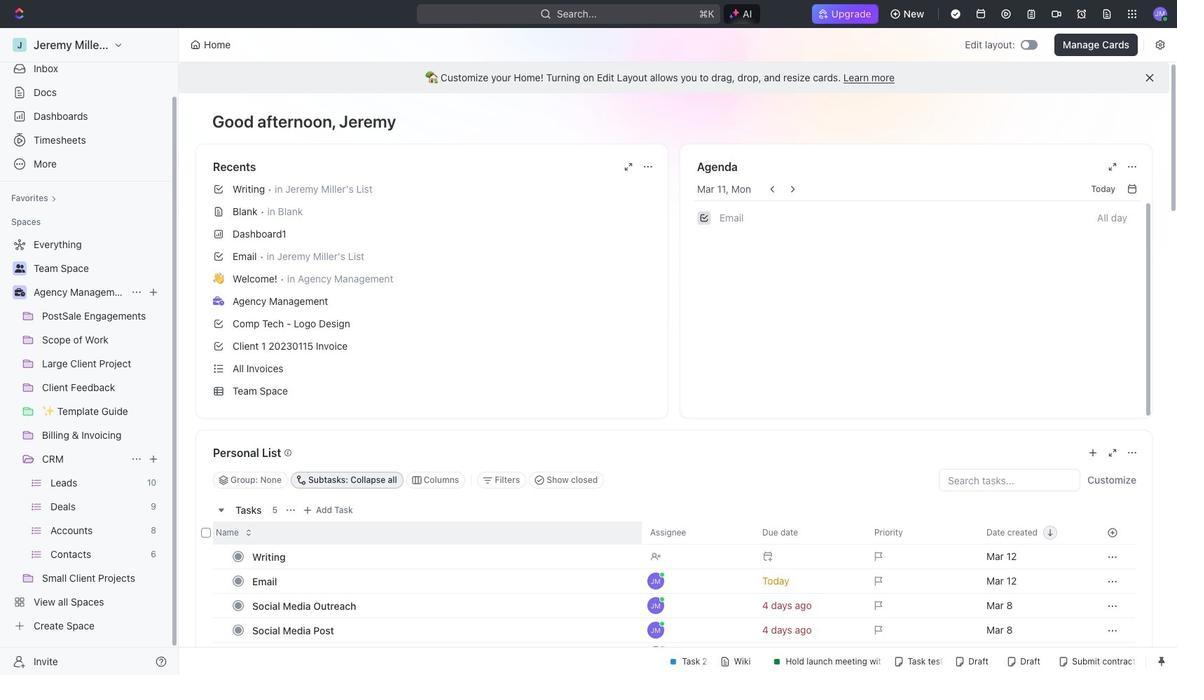 Task type: locate. For each thing, give the bounding box(es) containing it.
sidebar navigation
[[0, 28, 182, 675]]

alert
[[179, 62, 1170, 93]]

0 horizontal spatial business time image
[[14, 288, 25, 297]]

business time image
[[14, 288, 25, 297], [213, 296, 224, 305]]

set priority image
[[866, 642, 979, 667]]

1 horizontal spatial business time image
[[213, 296, 224, 305]]

tree
[[6, 233, 165, 637]]



Task type: vqa. For each thing, say whether or not it's contained in the screenshot.
tab list
no



Task type: describe. For each thing, give the bounding box(es) containing it.
jeremy miller's workspace, , element
[[13, 38, 27, 52]]

tree inside "sidebar" navigation
[[6, 233, 165, 637]]

Search tasks... text field
[[940, 470, 1080, 491]]

business time image inside tree
[[14, 288, 25, 297]]

user group image
[[14, 264, 25, 273]]



